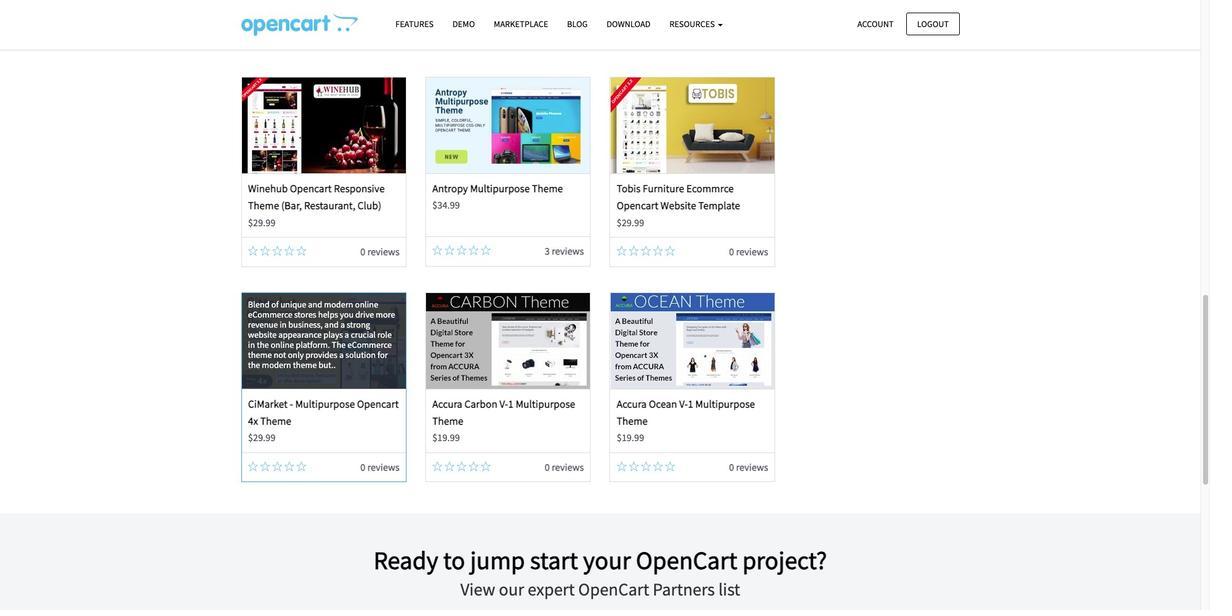 Task type: describe. For each thing, give the bounding box(es) containing it.
0 horizontal spatial ecommerce
[[248, 309, 293, 320]]

account
[[858, 18, 894, 29]]

only
[[288, 349, 304, 361]]

4x
[[248, 414, 258, 428]]

a right choose
[[304, 26, 313, 50]]

reviews for antropy multipurpose theme
[[552, 245, 584, 257]]

blend
[[248, 299, 270, 310]]

business,
[[289, 319, 323, 330]]

winehub
[[248, 182, 288, 196]]

blend of unique and modern online ecommerce stores helps you drive more revenue in business, and a strong website appearance plays a crucial role in the online platform. the ecommerce theme not only provides a solution for the modern theme but.. link
[[242, 293, 406, 389]]

you
[[340, 309, 354, 320]]

features link
[[386, 13, 443, 35]]

0 vertical spatial opencart
[[636, 545, 738, 576]]

website
[[248, 329, 277, 340]]

carbon
[[465, 397, 498, 411]]

provides
[[306, 349, 338, 361]]

the
[[332, 339, 346, 350]]

download link
[[597, 13, 660, 35]]

tobis
[[617, 182, 641, 196]]

accura ocean v-1 multipurpose theme $19.99
[[617, 397, 755, 444]]

start
[[530, 545, 578, 576]]

accura for accura carbon v-1 multipurpose theme
[[433, 397, 463, 411]]

3
[[545, 245, 550, 257]]

theme inside 'antropy multipurpose theme $34.99'
[[532, 182, 563, 196]]

your
[[583, 545, 631, 576]]

reviews for cimarket - multipurpose opencart 4x theme
[[368, 461, 400, 473]]

winehub opencart responsive theme (bar, restaurant, club) image
[[242, 78, 406, 174]]

0 for accura ocean v-1 multipurpose theme
[[729, 461, 734, 473]]

-
[[290, 397, 293, 411]]

partners
[[653, 578, 715, 601]]

opencart - downloads image
[[241, 13, 358, 36]]

multipurpose inside the 'cimarket - multipurpose opencart 4x theme $29.99'
[[295, 397, 355, 411]]

1 for carbon
[[508, 397, 514, 411]]

0 for tobis furniture ecommrce opencart website template
[[729, 245, 734, 258]]

winehub opencart responsive theme (bar, restaurant, club) link
[[248, 182, 385, 213]]

of
[[271, 299, 279, 310]]

expert
[[528, 578, 575, 601]]

features
[[396, 18, 434, 30]]

1 vertical spatial and
[[325, 319, 339, 330]]

ocean
[[649, 397, 677, 411]]

platform.
[[296, 339, 330, 350]]

theme for accura carbon v-1 multipurpose theme
[[433, 414, 464, 428]]

0 reviews for cimarket - multipurpose opencart 4x theme
[[361, 461, 400, 473]]

template
[[699, 199, 741, 213]]

drive
[[355, 309, 374, 320]]

antropy
[[433, 182, 468, 196]]

3 reviews
[[545, 245, 584, 257]]

0 reviews for winehub opencart responsive theme (bar, restaurant, club)
[[361, 245, 400, 258]]

to
[[443, 545, 465, 576]]

winehub opencart responsive theme (bar, restaurant, club) $29.99
[[248, 182, 385, 229]]

blend of unique and modern online ecommerce stores helps you drive more revenue in business, and a strong website appearance plays a crucial role in the online platform. the ecommerce theme not only provides a solution for the modern theme but..
[[248, 299, 395, 371]]

antropy multipurpose theme link
[[433, 182, 563, 196]]

cimarket
[[248, 397, 288, 411]]

theme for cimarket - multipurpose opencart 4x theme
[[260, 414, 291, 428]]

solution
[[346, 349, 376, 361]]

$19.99 for accura carbon v-1 multipurpose theme
[[433, 431, 460, 444]]

demo
[[453, 18, 475, 30]]

choose
[[241, 26, 300, 50]]

marketplace
[[494, 18, 548, 30]]

0 vertical spatial online
[[355, 299, 378, 310]]

logout
[[918, 18, 949, 29]]

antropy multipurpose theme image
[[426, 78, 590, 174]]

0 vertical spatial in
[[280, 319, 287, 330]]

resources link
[[660, 13, 733, 35]]

$19.99 for accura ocean v-1 multipurpose theme
[[617, 431, 645, 444]]

furniture
[[643, 182, 685, 196]]



Task type: vqa. For each thing, say whether or not it's contained in the screenshot.
Opencart in CiMarket - Multipurpose Opencart 4x Theme $29.99
yes



Task type: locate. For each thing, give the bounding box(es) containing it.
1 horizontal spatial and
[[325, 319, 339, 330]]

accura carbon v-1 multipurpose theme link
[[433, 397, 576, 428]]

2 horizontal spatial opencart
[[617, 199, 659, 213]]

v- for ocean
[[680, 397, 688, 411]]

cimarket - multipurpose opencart 4x theme $29.99
[[248, 397, 399, 444]]

but..
[[319, 359, 336, 371]]

$19.99
[[433, 431, 460, 444], [617, 431, 645, 444]]

1 horizontal spatial online
[[355, 299, 378, 310]]

0 horizontal spatial v-
[[500, 397, 508, 411]]

1 right ocean
[[688, 397, 694, 411]]

opencart up partners
[[636, 545, 738, 576]]

0 for winehub opencart responsive theme (bar, restaurant, club)
[[361, 245, 366, 258]]

opencart inside tobis furniture ecommrce opencart website template $29.99
[[617, 199, 659, 213]]

in
[[280, 319, 287, 330], [248, 339, 255, 350]]

theme inside accura ocean v-1 multipurpose theme $19.99
[[617, 414, 648, 428]]

2 $19.99 from the left
[[617, 431, 645, 444]]

modern left drive
[[324, 299, 353, 310]]

0 horizontal spatial 1
[[508, 397, 514, 411]]

a left strong
[[341, 319, 345, 330]]

multipurpose inside accura ocean v-1 multipurpose theme $19.99
[[696, 397, 755, 411]]

the
[[257, 339, 269, 350], [248, 359, 260, 371]]

1 vertical spatial modern
[[262, 359, 291, 371]]

$29.99 down 4x
[[248, 431, 276, 444]]

opencart for tobis furniture ecommrce opencart website template
[[617, 199, 659, 213]]

responsive
[[334, 182, 385, 196]]

modern
[[324, 299, 353, 310], [262, 359, 291, 371]]

2 v- from the left
[[680, 397, 688, 411]]

ecommerce down strong
[[348, 339, 392, 350]]

theme inside the 'cimarket - multipurpose opencart 4x theme $29.99'
[[260, 414, 291, 428]]

0
[[361, 245, 366, 258], [729, 245, 734, 258], [361, 461, 366, 473], [545, 461, 550, 473], [729, 461, 734, 473]]

jump
[[470, 545, 525, 576]]

choose a theme
[[241, 26, 368, 50]]

1 inside accura ocean v-1 multipurpose theme $19.99
[[688, 397, 694, 411]]

ecommerce
[[248, 309, 293, 320], [348, 339, 392, 350]]

$34.99
[[433, 199, 460, 211]]

tobis furniture ecommrce opencart website template $29.99
[[617, 182, 741, 229]]

online down revenue
[[271, 339, 294, 350]]

$29.99 inside winehub opencart responsive theme (bar, restaurant, club) $29.99
[[248, 216, 276, 229]]

ecommerce up website
[[248, 309, 293, 320]]

accura left carbon
[[433, 397, 463, 411]]

opencart inside winehub opencart responsive theme (bar, restaurant, club) $29.99
[[290, 182, 332, 196]]

2 horizontal spatial theme
[[317, 26, 368, 50]]

online
[[355, 299, 378, 310], [271, 339, 294, 350]]

opencart down for
[[357, 397, 399, 411]]

blog
[[567, 18, 588, 30]]

0 vertical spatial opencart
[[290, 182, 332, 196]]

accura inside accura carbon v-1 multipurpose theme $19.99
[[433, 397, 463, 411]]

theme for accura ocean v-1 multipurpose theme
[[617, 414, 648, 428]]

v- right carbon
[[500, 397, 508, 411]]

$29.99 down the tobis
[[617, 216, 645, 229]]

online up strong
[[355, 299, 378, 310]]

1 right carbon
[[508, 397, 514, 411]]

0 horizontal spatial online
[[271, 339, 294, 350]]

1 vertical spatial online
[[271, 339, 294, 350]]

list
[[719, 578, 741, 601]]

opencart inside the 'cimarket - multipurpose opencart 4x theme $29.99'
[[357, 397, 399, 411]]

ecommrce
[[687, 182, 734, 196]]

star light o image
[[457, 245, 467, 255], [481, 245, 491, 255], [260, 246, 270, 256], [272, 246, 282, 256], [284, 246, 295, 256], [641, 246, 651, 256], [653, 246, 663, 256], [248, 461, 258, 471], [260, 461, 270, 471], [284, 461, 295, 471], [297, 461, 307, 471], [469, 461, 479, 471], [481, 461, 491, 471], [629, 461, 639, 471], [641, 461, 651, 471], [665, 461, 675, 471]]

2 1 from the left
[[688, 397, 694, 411]]

blog link
[[558, 13, 597, 35]]

crucial
[[351, 329, 376, 340]]

cimarket - multipurpose opencart 4x theme link
[[248, 397, 399, 428]]

1 for ocean
[[688, 397, 694, 411]]

role
[[378, 329, 392, 340]]

1 $19.99 from the left
[[433, 431, 460, 444]]

antropy multipurpose theme $34.99
[[433, 182, 563, 211]]

a right plays
[[345, 329, 349, 340]]

our
[[499, 578, 524, 601]]

1 vertical spatial opencart
[[617, 199, 659, 213]]

1 horizontal spatial 1
[[688, 397, 694, 411]]

ready
[[374, 545, 438, 576]]

view
[[461, 578, 496, 601]]

0 vertical spatial the
[[257, 339, 269, 350]]

accura ocean v-1 multipurpose theme image
[[611, 293, 775, 389]]

unique
[[281, 299, 306, 310]]

appearance
[[279, 329, 322, 340]]

$29.99 inside the 'cimarket - multipurpose opencart 4x theme $29.99'
[[248, 431, 276, 444]]

reviews for accura ocean v-1 multipurpose theme
[[736, 461, 769, 473]]

1 horizontal spatial opencart
[[357, 397, 399, 411]]

theme inside accura carbon v-1 multipurpose theme $19.99
[[433, 414, 464, 428]]

2 accura from the left
[[617, 397, 647, 411]]

project?
[[743, 545, 827, 576]]

more
[[376, 309, 395, 320]]

plays
[[324, 329, 343, 340]]

star light o image
[[433, 245, 443, 255], [445, 245, 455, 255], [469, 245, 479, 255], [248, 246, 258, 256], [297, 246, 307, 256], [617, 246, 627, 256], [629, 246, 639, 256], [665, 246, 675, 256], [272, 461, 282, 471], [433, 461, 443, 471], [445, 461, 455, 471], [457, 461, 467, 471], [617, 461, 627, 471], [653, 461, 663, 471]]

ready to jump start your opencart project? view our expert opencart partners list
[[374, 545, 827, 601]]

a right but.. in the bottom left of the page
[[339, 349, 344, 361]]

0 horizontal spatial $19.99
[[433, 431, 460, 444]]

0 horizontal spatial opencart
[[290, 182, 332, 196]]

multipurpose inside 'antropy multipurpose theme $34.99'
[[470, 182, 530, 196]]

0 horizontal spatial accura
[[433, 397, 463, 411]]

(bar,
[[281, 199, 302, 213]]

opencart down your
[[579, 578, 650, 601]]

1 v- from the left
[[500, 397, 508, 411]]

v- right ocean
[[680, 397, 688, 411]]

opencart
[[290, 182, 332, 196], [617, 199, 659, 213], [357, 397, 399, 411]]

helps
[[318, 309, 338, 320]]

$29.99 for cimarket - multipurpose opencart 4x theme
[[248, 431, 276, 444]]

2 vertical spatial opencart
[[357, 397, 399, 411]]

theme
[[317, 26, 368, 50], [248, 349, 272, 361], [293, 359, 317, 371]]

0 horizontal spatial and
[[308, 299, 322, 310]]

0 horizontal spatial modern
[[262, 359, 291, 371]]

1 vertical spatial in
[[248, 339, 255, 350]]

for
[[378, 349, 388, 361]]

download
[[607, 18, 651, 30]]

$29.99 for tobis furniture ecommrce opencart website template
[[617, 216, 645, 229]]

tobis furniture ecommrce opencart website template image
[[611, 78, 775, 174]]

0 vertical spatial modern
[[324, 299, 353, 310]]

theme inside winehub opencart responsive theme (bar, restaurant, club) $29.99
[[248, 199, 279, 213]]

0 for accura carbon v-1 multipurpose theme
[[545, 461, 550, 473]]

v- inside accura carbon v-1 multipurpose theme $19.99
[[500, 397, 508, 411]]

0 reviews for tobis furniture ecommrce opencart website template
[[729, 245, 769, 258]]

$29.99 inside tobis furniture ecommrce opencart website template $29.99
[[617, 216, 645, 229]]

$29.99
[[248, 216, 276, 229], [617, 216, 645, 229], [248, 431, 276, 444]]

0 reviews for accura ocean v-1 multipurpose theme
[[729, 461, 769, 473]]

0 horizontal spatial theme
[[248, 349, 272, 361]]

accura for accura ocean v-1 multipurpose theme
[[617, 397, 647, 411]]

website
[[661, 199, 696, 213]]

cimarket - multipurpose opencart 4x theme image
[[242, 293, 406, 389]]

in down revenue
[[248, 339, 255, 350]]

1 horizontal spatial accura
[[617, 397, 647, 411]]

1 inside accura carbon v-1 multipurpose theme $19.99
[[508, 397, 514, 411]]

$19.99 inside accura ocean v-1 multipurpose theme $19.99
[[617, 431, 645, 444]]

1 1 from the left
[[508, 397, 514, 411]]

accura ocean v-1 multipurpose theme link
[[617, 397, 755, 428]]

0 vertical spatial ecommerce
[[248, 309, 293, 320]]

accura inside accura ocean v-1 multipurpose theme $19.99
[[617, 397, 647, 411]]

stores
[[294, 309, 317, 320]]

0 horizontal spatial in
[[248, 339, 255, 350]]

1 horizontal spatial $19.99
[[617, 431, 645, 444]]

multipurpose
[[470, 182, 530, 196], [295, 397, 355, 411], [516, 397, 576, 411], [696, 397, 755, 411]]

v- for carbon
[[500, 397, 508, 411]]

marketplace link
[[485, 13, 558, 35]]

0 for cimarket - multipurpose opencart 4x theme
[[361, 461, 366, 473]]

$29.99 down winehub
[[248, 216, 276, 229]]

$19.99 down accura ocean v-1 multipurpose theme link
[[617, 431, 645, 444]]

in right revenue
[[280, 319, 287, 330]]

1 vertical spatial ecommerce
[[348, 339, 392, 350]]

tobis furniture ecommrce opencart website template link
[[617, 182, 741, 213]]

demo link
[[443, 13, 485, 35]]

logout link
[[907, 12, 960, 35]]

1 horizontal spatial theme
[[293, 359, 317, 371]]

1 accura from the left
[[433, 397, 463, 411]]

1 horizontal spatial ecommerce
[[348, 339, 392, 350]]

0 vertical spatial and
[[308, 299, 322, 310]]

revenue
[[248, 319, 278, 330]]

not
[[274, 349, 286, 361]]

1 vertical spatial opencart
[[579, 578, 650, 601]]

club)
[[358, 199, 382, 213]]

accura
[[433, 397, 463, 411], [617, 397, 647, 411]]

reviews
[[552, 245, 584, 257], [368, 245, 400, 258], [736, 245, 769, 258], [368, 461, 400, 473], [552, 461, 584, 473], [736, 461, 769, 473]]

strong
[[347, 319, 370, 330]]

opencart for cimarket - multipurpose opencart 4x theme
[[357, 397, 399, 411]]

v- inside accura ocean v-1 multipurpose theme $19.99
[[680, 397, 688, 411]]

resources
[[670, 18, 717, 30]]

0 reviews for accura carbon v-1 multipurpose theme
[[545, 461, 584, 473]]

accura carbon v-1 multipurpose theme $19.99
[[433, 397, 576, 444]]

reviews for winehub opencart responsive theme (bar, restaurant, club)
[[368, 245, 400, 258]]

accura carbon v-1 multipurpose theme image
[[426, 293, 590, 389]]

opencart up restaurant,
[[290, 182, 332, 196]]

restaurant,
[[304, 199, 356, 213]]

0 reviews
[[361, 245, 400, 258], [729, 245, 769, 258], [361, 461, 400, 473], [545, 461, 584, 473], [729, 461, 769, 473]]

reviews for accura carbon v-1 multipurpose theme
[[552, 461, 584, 473]]

v-
[[500, 397, 508, 411], [680, 397, 688, 411]]

opencart down the tobis
[[617, 199, 659, 213]]

$19.99 inside accura carbon v-1 multipurpose theme $19.99
[[433, 431, 460, 444]]

account link
[[847, 12, 905, 35]]

and
[[308, 299, 322, 310], [325, 319, 339, 330]]

1 horizontal spatial modern
[[324, 299, 353, 310]]

modern down website
[[262, 359, 291, 371]]

a
[[304, 26, 313, 50], [341, 319, 345, 330], [345, 329, 349, 340], [339, 349, 344, 361]]

1 horizontal spatial v-
[[680, 397, 688, 411]]

reviews for tobis furniture ecommrce opencart website template
[[736, 245, 769, 258]]

accura left ocean
[[617, 397, 647, 411]]

1 vertical spatial the
[[248, 359, 260, 371]]

1 horizontal spatial in
[[280, 319, 287, 330]]

multipurpose inside accura carbon v-1 multipurpose theme $19.99
[[516, 397, 576, 411]]

opencart
[[636, 545, 738, 576], [579, 578, 650, 601]]

$19.99 down accura carbon v-1 multipurpose theme link
[[433, 431, 460, 444]]



